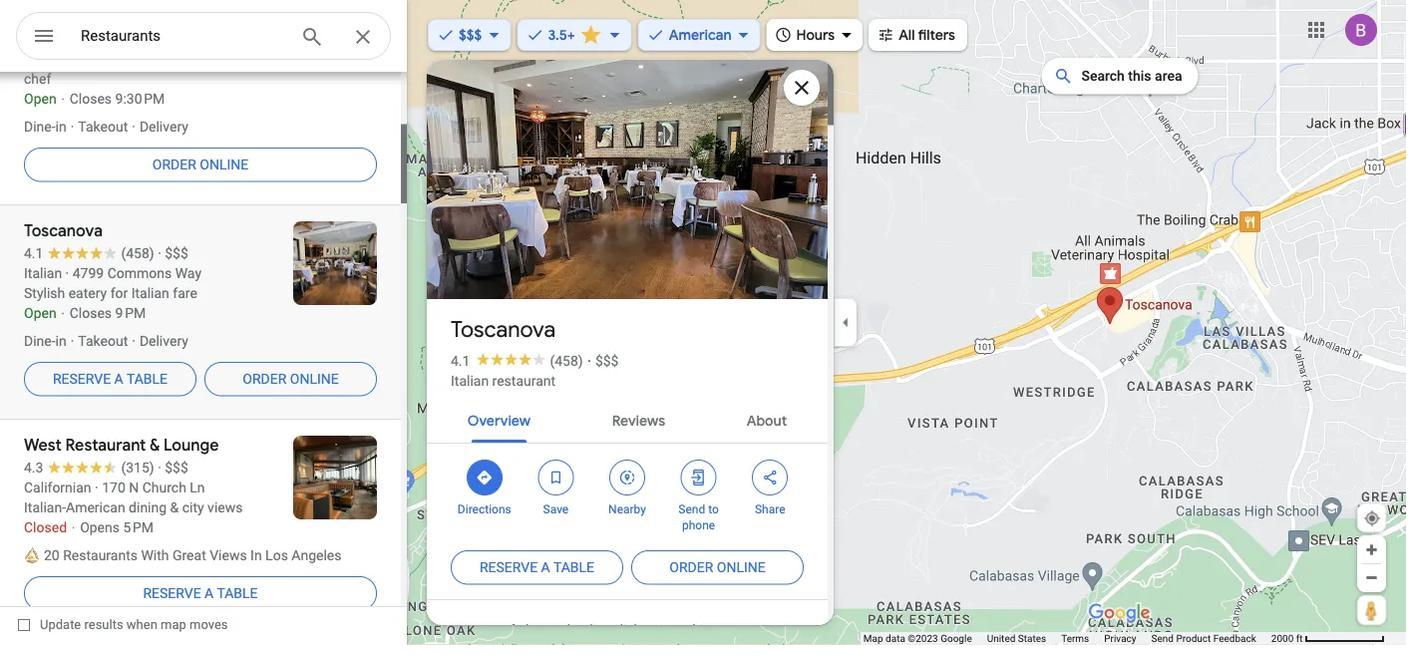 Task type: locate. For each thing, give the bounding box(es) containing it.
1 vertical spatial send
[[1152, 633, 1174, 645]]

$$$ button
[[428, 13, 511, 57]]

4.1
[[451, 353, 470, 369]]

409
[[478, 257, 505, 276]]


[[762, 467, 779, 489]]

italian
[[451, 373, 489, 389], [574, 622, 612, 639]]

0 horizontal spatial table
[[127, 371, 168, 387]]

online inside toscanova main content
[[717, 560, 766, 576]]

phone
[[683, 519, 716, 533]]

about
[[747, 412, 787, 430]]

0 vertical spatial send
[[679, 503, 706, 517]]

results for restaurants feed
[[0, 0, 407, 634]]

data
[[886, 633, 906, 645]]

2 vertical spatial order online
[[670, 560, 766, 576]]

send
[[679, 503, 706, 517], [1152, 633, 1174, 645]]

filters
[[918, 26, 956, 44]]

1 horizontal spatial italian
[[574, 622, 612, 639]]

menu
[[464, 622, 499, 639]]

order
[[152, 156, 196, 173], [243, 371, 287, 387], [670, 560, 714, 576]]

restaurant down 4.1 stars image
[[493, 373, 556, 389]]

order inside toscanova main content
[[670, 560, 714, 576]]

&
[[661, 642, 670, 646]]

map
[[161, 618, 186, 633]]

all
[[899, 26, 915, 44]]

area
[[1156, 68, 1183, 84]]

1 vertical spatial order
[[243, 371, 287, 387]]

1 vertical spatial online
[[290, 371, 339, 387]]

reserve a table
[[53, 371, 168, 387], [480, 560, 595, 576], [143, 585, 258, 602]]

0 vertical spatial $$$
[[459, 26, 482, 44]]

of
[[502, 622, 515, 639]]

1 horizontal spatial table
[[217, 585, 258, 602]]

footer containing map data ©2023 google
[[864, 633, 1272, 646]]

1 horizontal spatial order
[[243, 371, 287, 387]]

$$$ inside toscanova main content
[[596, 353, 619, 369]]

italian up wine, at left
[[574, 622, 612, 639]]

0 vertical spatial reserve a table
[[53, 371, 168, 387]]

wine,
[[566, 642, 598, 646]]

restaurant inside a menu of elevated italian dishes in a chic restaurant serving wine, cocktails & beer.
[[451, 642, 514, 646]]

0 vertical spatial table
[[127, 371, 168, 387]]

beer.
[[673, 642, 703, 646]]

2000 ft button
[[1272, 633, 1386, 645]]

1 vertical spatial italian
[[574, 622, 612, 639]]

update
[[40, 618, 81, 633]]

0 horizontal spatial $$$
[[459, 26, 482, 44]]

1 vertical spatial restaurant
[[451, 642, 514, 646]]

reserve a table link for order online link in the toscanova main content
[[451, 544, 624, 592]]

send inside button
[[1152, 633, 1174, 645]]

2 horizontal spatial reserve
[[480, 560, 538, 576]]

photo of toscanova image
[[424, 27, 831, 332]]

table
[[127, 371, 168, 387], [554, 560, 595, 576], [217, 585, 258, 602]]

zoom out image
[[1365, 571, 1380, 586]]

send up phone
[[679, 503, 706, 517]]

google maps element
[[0, 0, 1407, 646]]

3.5+ button
[[517, 13, 632, 57]]

1 vertical spatial table
[[554, 560, 595, 576]]

2 horizontal spatial online
[[717, 560, 766, 576]]

2 vertical spatial order online link
[[632, 544, 804, 592]]

Restaurants field
[[16, 12, 391, 61]]

2 vertical spatial order
[[670, 560, 714, 576]]

0 vertical spatial italian
[[451, 373, 489, 389]]

$$$
[[459, 26, 482, 44], [596, 353, 619, 369]]

0 horizontal spatial send
[[679, 503, 706, 517]]

order online
[[152, 156, 249, 173], [243, 371, 339, 387], [670, 560, 766, 576]]

reviews
[[612, 412, 666, 430]]

2 horizontal spatial table
[[554, 560, 595, 576]]

3.5+
[[548, 26, 575, 44]]

about button
[[731, 395, 803, 443]]

0 horizontal spatial italian
[[451, 373, 489, 389]]

map data ©2023 google
[[864, 633, 973, 645]]

 hours
[[775, 23, 835, 45]]

when
[[127, 618, 157, 633]]

1 vertical spatial reserve
[[480, 560, 538, 576]]

order online link inside toscanova main content
[[632, 544, 804, 592]]

reserve a table link inside toscanova main content
[[451, 544, 624, 592]]

1 horizontal spatial send
[[1152, 633, 1174, 645]]

united states button
[[988, 633, 1047, 646]]

tab list containing overview
[[427, 395, 828, 443]]

0 vertical spatial order online link
[[24, 141, 377, 189]]

 button
[[16, 12, 72, 64]]

0 horizontal spatial reserve
[[53, 371, 111, 387]]

2 vertical spatial table
[[217, 585, 258, 602]]

in
[[660, 622, 671, 639]]

table inside toscanova main content
[[554, 560, 595, 576]]

1 vertical spatial $$$
[[596, 353, 619, 369]]

2 vertical spatial reserve
[[143, 585, 201, 602]]

reserve a table link
[[24, 355, 197, 403], [451, 544, 624, 592], [24, 570, 377, 618]]

none field inside restaurants field
[[81, 24, 284, 48]]

1 vertical spatial order online
[[243, 371, 339, 387]]

0 vertical spatial order
[[152, 156, 196, 173]]

1 horizontal spatial $$$
[[596, 353, 619, 369]]

save
[[543, 503, 569, 517]]

footer inside google maps element
[[864, 633, 1272, 646]]

reserve inside toscanova main content
[[480, 560, 538, 576]]

restaurant down menu
[[451, 642, 514, 646]]

send inside send to phone
[[679, 503, 706, 517]]

footer
[[864, 633, 1272, 646]]

restaurant
[[493, 373, 556, 389], [451, 642, 514, 646]]

tab list inside toscanova main content
[[427, 395, 828, 443]]

reserve a table link for order online link to the middle
[[24, 355, 197, 403]]


[[476, 467, 494, 489]]

italian inside a menu of elevated italian dishes in a chic restaurant serving wine, cocktails & beer.
[[574, 622, 612, 639]]

0 vertical spatial reserve
[[53, 371, 111, 387]]

send product feedback button
[[1152, 633, 1257, 646]]

tab list
[[427, 395, 828, 443]]

2 horizontal spatial order
[[670, 560, 714, 576]]

409 photos button
[[442, 249, 566, 284]]

4.1 stars image
[[470, 353, 550, 366]]

search
[[1082, 68, 1125, 84]]

(458)
[[550, 353, 583, 369]]

$$$ inside popup button
[[459, 26, 482, 44]]

reserve a table inside toscanova main content
[[480, 560, 595, 576]]

0 vertical spatial order online
[[152, 156, 249, 173]]

nearby
[[609, 503, 646, 517]]

a
[[114, 371, 123, 387], [541, 560, 551, 576], [205, 585, 214, 602], [674, 622, 682, 639]]

order online link
[[24, 141, 377, 189], [205, 355, 377, 403], [632, 544, 804, 592]]


[[775, 23, 793, 45]]

0 horizontal spatial online
[[200, 156, 249, 173]]

©2023
[[908, 633, 939, 645]]

terms button
[[1062, 633, 1090, 646]]

elevated
[[518, 622, 571, 639]]

2 vertical spatial online
[[717, 560, 766, 576]]

send left product
[[1152, 633, 1174, 645]]

search this area
[[1082, 68, 1183, 84]]


[[690, 467, 708, 489]]

send for send to phone
[[679, 503, 706, 517]]

409 photos
[[478, 257, 558, 276]]

None field
[[81, 24, 284, 48]]

privacy button
[[1105, 633, 1137, 646]]

online
[[200, 156, 249, 173], [290, 371, 339, 387], [717, 560, 766, 576]]

0 vertical spatial restaurant
[[493, 373, 556, 389]]


[[877, 23, 895, 45]]

italian down 4.1
[[451, 373, 489, 389]]

· $$$
[[587, 353, 619, 369]]

order online inside toscanova main content
[[670, 560, 766, 576]]

$$$ left 3.5+
[[459, 26, 482, 44]]

1 vertical spatial reserve a table
[[480, 560, 595, 576]]

reserve
[[53, 371, 111, 387], [480, 560, 538, 576], [143, 585, 201, 602]]

order online for order online link to the middle
[[243, 371, 339, 387]]

$$$ right ·
[[596, 353, 619, 369]]

serving
[[518, 642, 563, 646]]



Task type: vqa. For each thing, say whether or not it's contained in the screenshot.
Add a missing place
no



Task type: describe. For each thing, give the bounding box(es) containing it.
2000
[[1272, 633, 1294, 645]]

moves
[[190, 618, 228, 633]]

 search field
[[16, 12, 391, 64]]

collapse side panel image
[[835, 312, 857, 334]]

to
[[709, 503, 719, 517]]


[[547, 467, 565, 489]]

italian restaurant button
[[451, 371, 556, 391]]

united
[[988, 633, 1016, 645]]

reviews button
[[596, 395, 682, 443]]

terms
[[1062, 633, 1090, 645]]

search this area button
[[1042, 58, 1199, 94]]

a menu of elevated italian dishes in a chic restaurant serving wine, cocktails & beer. button
[[427, 601, 828, 646]]

reserve a table for order online link to the middle
[[53, 371, 168, 387]]

0 vertical spatial online
[[200, 156, 249, 173]]

toscanova
[[451, 315, 556, 343]]

map
[[864, 633, 884, 645]]

a
[[451, 622, 460, 639]]

price: expensive element
[[596, 353, 619, 369]]

product
[[1177, 633, 1212, 645]]

directions
[[458, 503, 512, 517]]

share
[[755, 503, 786, 517]]

send for send product feedback
[[1152, 633, 1174, 645]]

this
[[1129, 68, 1152, 84]]

send to phone
[[679, 503, 719, 533]]

2 vertical spatial reserve a table
[[143, 585, 258, 602]]

chic
[[685, 622, 711, 639]]

update results when map moves
[[40, 618, 228, 633]]


[[32, 21, 56, 50]]


[[619, 467, 637, 489]]

dishes
[[616, 622, 656, 639]]

american button
[[638, 13, 761, 57]]

order online for order online link in the toscanova main content
[[670, 560, 766, 576]]

feedback
[[1214, 633, 1257, 645]]

a menu of elevated italian dishes in a chic restaurant serving wine, cocktails & beer.
[[451, 622, 711, 646]]

Update results when map moves checkbox
[[18, 613, 228, 638]]

google
[[941, 633, 973, 645]]

2000 ft
[[1272, 633, 1304, 645]]

zoom in image
[[1365, 543, 1380, 558]]

united states
[[988, 633, 1047, 645]]

order online for order online link to the top
[[152, 156, 249, 173]]

toscanova main content
[[424, 27, 834, 646]]

458 reviews element
[[550, 353, 583, 369]]

results
[[84, 618, 123, 633]]

states
[[1019, 633, 1047, 645]]

american
[[669, 26, 732, 44]]

1 horizontal spatial reserve
[[143, 585, 201, 602]]

privacy
[[1105, 633, 1137, 645]]

reserve a table for order online link in the toscanova main content
[[480, 560, 595, 576]]

 all filters
[[877, 23, 956, 45]]

0 horizontal spatial order
[[152, 156, 196, 173]]

overview
[[468, 412, 531, 430]]

show your location image
[[1364, 510, 1382, 528]]

1 horizontal spatial online
[[290, 371, 339, 387]]

send product feedback
[[1152, 633, 1257, 645]]

ft
[[1297, 633, 1304, 645]]

cocktails
[[602, 642, 657, 646]]

italian restaurant
[[451, 373, 556, 389]]

photos
[[509, 257, 558, 276]]

1 vertical spatial order online link
[[205, 355, 377, 403]]

show street view coverage image
[[1358, 596, 1387, 626]]

a inside a menu of elevated italian dishes in a chic restaurant serving wine, cocktails & beer.
[[674, 622, 682, 639]]

actions for toscanova region
[[427, 444, 828, 544]]

overview button
[[452, 395, 547, 443]]

google account: bob builder  
(b0bth3builder2k23@gmail.com) image
[[1346, 14, 1378, 46]]

restaurant inside italian restaurant button
[[493, 373, 556, 389]]

hours
[[797, 26, 835, 44]]

·
[[587, 353, 592, 369]]



